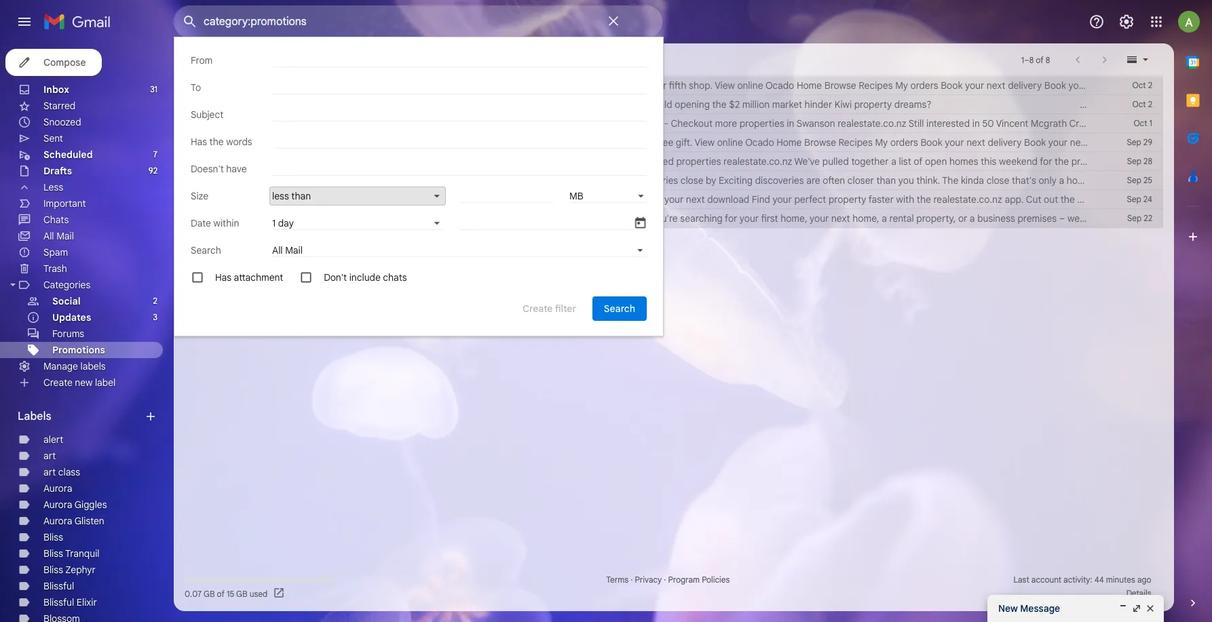 Task type: describe. For each thing, give the bounding box(es) containing it.
sep 28
[[1127, 156, 1152, 166]]

open homes for your saved properties realestate.co.nz we've pulled together a list of open homes this weekend for the properties you've saved. 50 vince
[[555, 155, 1212, 168]]

terms · privacy · program policies
[[606, 575, 730, 585]]

manage
[[43, 360, 78, 373]]

sep 24
[[1127, 194, 1152, 204]]

1 vertical spatial online
[[717, 136, 743, 149]]

would opening the $2 million market hinder kiwi property dreams? ͏ ‌ ﻿ ͏ ‌ ﻿ ͏ ‌ ﻿ ͏ ‌ ﻿ ͏ ‌ ﻿ ͏ ‌ ﻿ ͏ ‌ ﻿ ͏ ‌ ﻿ ͏ ‌ ﻿ ͏ ‌ ﻿ ͏ ‌ ﻿ ͏ ‌ ﻿ ͏ ‌ ﻿ ͏ ‌ ﻿ ͏ ‌ ﻿ ͏ ‌ ﻿ ͏ ‌ ﻿ ͏ ‌ ﻿ ͏ ‌ ﻿ ͏ ‌ ﻿ ͏ ‌ ﻿ ͏ ‌ ﻿ ͏ ‌
[[646, 98, 1097, 111]]

inbox still interested in 50 vincent mcgrath crescent, swanson ? - checkout more properties in swanson realestate.co.nz still interested in 50 vincent mcgrath crescent, swanson? if you're inter
[[384, 117, 1212, 130]]

all mail for all mail link
[[43, 230, 74, 242]]

7 ‌ from the left
[[980, 98, 980, 111]]

1 row from the top
[[174, 76, 1212, 95]]

all for all mail option
[[272, 244, 283, 257]]

important according to google magic. switch
[[225, 136, 239, 149]]

less
[[43, 181, 63, 193]]

message
[[1020, 603, 1060, 615]]

2 faster from the left
[[869, 193, 894, 206]]

class
[[58, 466, 80, 478]]

not important switch for still interested in 50 vincent mcgrath crescent, swanson ?
[[225, 117, 239, 130]]

12 ﻿ from the left
[[1019, 98, 1019, 111]]

realestate.co.nz down size value text field
[[464, 212, 533, 225]]

great
[[420, 174, 443, 187]]

art for art class
[[43, 466, 56, 478]]

2 inside row
[[1148, 80, 1152, 90]]

1 horizontal spatial 50
[[982, 117, 994, 130]]

include
[[349, 271, 381, 284]]

0 vertical spatial view
[[715, 79, 735, 92]]

the right out
[[1061, 193, 1075, 206]]

Subject text field
[[272, 108, 647, 121]]

fifth
[[669, 79, 687, 92]]

why
[[562, 193, 581, 206]]

3 row from the top
[[174, 133, 1212, 152]]

blissful for blissful elixir
[[43, 597, 74, 609]]

grocery
[[471, 136, 505, 149]]

2 vincent from the left
[[996, 117, 1028, 130]]

sep for it all starts here whether you're searching for your first home, your next home, a rental property, or a business premises – we're here to help. find your perfe
[[1127, 213, 1142, 223]]

2 interested from the left
[[927, 117, 970, 130]]

0 vertical spatial recipes
[[859, 79, 893, 92]]

not important switch for it all starts here whether you're searching for your first home, your next home, a rental property, or a business premises – we're here to help. find your perfe
[[225, 212, 239, 225]]

17 ﻿ from the left
[[1056, 98, 1056, 111]]

pop out image
[[1131, 603, 1142, 614]]

0.07
[[185, 589, 202, 599]]

you've
[[1148, 79, 1175, 92]]

chats link
[[43, 214, 69, 226]]

spam
[[43, 246, 68, 259]]

inbox for inbox still interested in 50 vincent mcgrath crescent, swanson ? - checkout more properties in swanson realestate.co.nz still interested in 50 vincent mcgrath crescent, swanson? if you're inter
[[384, 118, 404, 128]]

all mail option
[[272, 244, 634, 257]]

snoozed
[[43, 116, 81, 128]]

1 perfect from the left
[[454, 193, 486, 206]]

mail for all mail link
[[56, 230, 74, 242]]

10 ͏ from the left
[[997, 98, 1000, 111]]

social link
[[52, 295, 81, 307]]

14 ‌ from the left
[[1031, 98, 1031, 111]]

search
[[1173, 193, 1203, 206]]

blissful for blissful link
[[43, 580, 74, 593]]

mail for all mail option
[[285, 244, 303, 257]]

8 ﻿ from the left
[[990, 98, 990, 111]]

delivery left easy on the top
[[1091, 136, 1125, 149]]

0 horizontal spatial 50
[[485, 117, 497, 130]]

scheduled link
[[43, 149, 93, 161]]

1 still from the left
[[411, 117, 427, 130]]

1 horizontal spatial find
[[752, 193, 770, 206]]

within
[[213, 217, 239, 229]]

ocado down million
[[745, 136, 774, 149]]

elixir
[[77, 597, 97, 609]]

$2
[[729, 98, 740, 111]]

would opening the $2 million market hinder kiwi property dreams? ͏ ‌ ﻿ ͏ ‌ ﻿ ͏ ‌ ﻿ ͏ ‌ ﻿ ͏ ‌ ﻿ ͏ ‌ ﻿ ͏ ‌ ﻿ ͏ ‌ ﻿ ͏ ‌ ﻿ ͏ ‌ ﻿ ͏ ‌ ﻿ ͏ ‌ ﻿ ͏ ‌ ﻿ ͏ ‌ ﻿ ͏ ‌ ﻿ ͏ ‌ ﻿ ͏ ‌ ﻿ ͏ ‌ ﻿ ͏ ‌ ﻿ ͏ ‌ ﻿ ͏ ‌ ﻿ ͏ ‌ ﻿ ͏ ‌ row
[[174, 95, 1163, 114]]

lemon
[[1179, 136, 1205, 149]]

alert link
[[43, 434, 63, 446]]

2 close from the left
[[987, 174, 1010, 187]]

14 ﻿ from the left
[[1034, 98, 1034, 111]]

main content containing ocado
[[174, 43, 1212, 612]]

inbox for inbox a great getaway isn't far away - make unexpected discoveries close by exciting discoveries are often closer than you think. the kinda close that's only a hop, skip, and short drive away. ex
[[384, 175, 404, 185]]

and
[[1111, 174, 1127, 187]]

compose
[[43, 56, 86, 69]]

sep 25
[[1127, 175, 1152, 185]]

unexpected
[[576, 174, 627, 187]]

7 ﻿ from the left
[[983, 98, 983, 111]]

1 vertical spatial view
[[695, 136, 715, 149]]

sep left 24
[[1127, 194, 1141, 204]]

aurora link
[[43, 483, 72, 495]]

bliss for bliss tranquil
[[43, 548, 63, 560]]

don't inside row
[[587, 136, 610, 149]]

of inside row
[[914, 155, 923, 168]]

create new label link
[[43, 377, 116, 389]]

bliss for bliss zephyr
[[43, 564, 63, 576]]

19 ͏ from the left
[[1063, 98, 1065, 111]]

manage labels create new label
[[43, 360, 116, 389]]

checkout
[[671, 117, 713, 130]]

aurora glisten
[[43, 515, 104, 527]]

2 homes from the left
[[950, 155, 978, 168]]

6 ͏ from the left
[[968, 98, 971, 111]]

gmail image
[[43, 8, 117, 35]]

bliss zephyr link
[[43, 564, 96, 576]]

mb option
[[569, 190, 635, 202]]

6 ﻿ from the left
[[975, 98, 975, 111]]

8 ͏ from the left
[[983, 98, 985, 111]]

0 horizontal spatial find
[[411, 193, 430, 206]]

1 vertical spatial don't
[[324, 271, 347, 284]]

21 ͏ from the left
[[1078, 98, 1080, 111]]

list
[[899, 155, 911, 168]]

2 horizontal spatial find
[[1150, 212, 1168, 225]]

0 horizontal spatial search
[[191, 244, 221, 257]]

spam link
[[43, 246, 68, 259]]

aurora for aurora glisten
[[43, 515, 72, 527]]

0 vertical spatial free
[[597, 79, 615, 92]]

3 ﻿ from the left
[[953, 98, 953, 111]]

than inside size list box
[[291, 190, 311, 202]]

or
[[958, 212, 967, 225]]

has for has attachment
[[215, 271, 231, 284]]

this
[[981, 155, 997, 168]]

a left "rental"
[[882, 212, 887, 225]]

only
[[1039, 174, 1057, 187]]

11 ‌ from the left
[[1009, 98, 1009, 111]]

10 ‌ from the left
[[1002, 98, 1002, 111]]

1 8 from the left
[[1029, 55, 1034, 65]]

inbox a great getaway isn't far away - make unexpected discoveries close by exciting discoveries are often closer than you think. the kinda close that's only a hop, skip, and short drive away. ex
[[384, 174, 1212, 187]]

0 vertical spatial –
[[1024, 55, 1029, 65]]

together
[[851, 155, 889, 168]]

2 inside row
[[1148, 99, 1152, 109]]

1 vertical spatial you're
[[651, 212, 678, 225]]

settings image
[[1119, 14, 1135, 30]]

0 horizontal spatial properties
[[676, 155, 721, 168]]

2 · from the left
[[664, 575, 666, 585]]

important link
[[43, 198, 86, 210]]

15 ‌ from the left
[[1039, 98, 1039, 111]]

saved.
[[1149, 155, 1177, 168]]

property down 'closer'
[[829, 193, 866, 206]]

2 here from the left
[[1093, 212, 1113, 225]]

simple
[[550, 136, 578, 149]]

ocado up words
[[246, 79, 275, 92]]

2 discoveries from the left
[[755, 174, 804, 187]]

peasy
[[1150, 136, 1176, 149]]

alert
[[43, 434, 63, 446]]

more
[[715, 117, 737, 130]]

6 row from the top
[[174, 190, 1212, 209]]

aurora for aurora giggles
[[43, 499, 72, 511]]

4 ﻿ from the left
[[961, 98, 961, 111]]

should
[[620, 193, 649, 206]]

you
[[899, 174, 914, 187]]

Has the words text field
[[274, 135, 647, 149]]

1 to from the left
[[453, 212, 462, 225]]

1 vertical spatial recipes
[[839, 136, 873, 149]]

1 horizontal spatial free
[[656, 136, 673, 149]]

0 vertical spatial browse
[[824, 79, 856, 92]]

that's
[[1012, 174, 1036, 187]]

1 home, from the left
[[781, 212, 807, 225]]

2 perfect from the left
[[794, 193, 826, 206]]

sep 22
[[1127, 213, 1152, 223]]

realestate.co.nz down would opening the $2 million market hinder kiwi property dreams? ͏ ‌ ﻿ ͏ ‌ ﻿ ͏ ‌ ﻿ ͏ ‌ ﻿ ͏ ‌ ﻿ ͏ ‌ ﻿ ͏ ‌ ﻿ ͏ ‌ ﻿ ͏ ‌ ﻿ ͏ ‌ ﻿ ͏ ‌ ﻿ ͏ ‌ ﻿ ͏ ‌ ﻿ ͏ ‌ ﻿ ͏ ‌ ﻿ ͏ ‌ ﻿ ͏ ‌ ﻿ ͏ ‌ ﻿ ͏ ‌ ﻿ ͏ ‌ ﻿ ͏ ‌ ﻿ ͏ ‌ ﻿ ͏ ‌
[[838, 117, 906, 130]]

property,
[[916, 212, 956, 225]]

attachment
[[234, 271, 283, 284]]

to
[[191, 81, 201, 94]]

0 vertical spatial -
[[664, 117, 669, 130]]

2 horizontal spatial 50
[[1179, 155, 1191, 168]]

not important switch for a great getaway isn't far away
[[225, 174, 239, 187]]

22 ‌ from the left
[[1090, 98, 1090, 111]]

1 ͏ from the left
[[932, 98, 934, 111]]

21 ‌ from the left
[[1082, 98, 1082, 111]]

– inside row
[[1059, 212, 1065, 225]]

ocado up market
[[766, 79, 794, 92]]

kiwi
[[835, 98, 852, 111]]

a right or
[[970, 212, 975, 225]]

realestate.co.nz up exciting
[[724, 155, 792, 168]]

and
[[570, 79, 588, 92]]

1 horizontal spatial than
[[877, 174, 896, 187]]

0 horizontal spatial for
[[612, 155, 624, 168]]

2 gb from the left
[[236, 589, 247, 599]]

1 · from the left
[[631, 575, 633, 585]]

2 ͏ from the left
[[939, 98, 941, 111]]

11 ﻿ from the left
[[1012, 98, 1012, 111]]

gift.
[[676, 136, 693, 149]]

1 horizontal spatial for
[[725, 212, 737, 225]]

delivery down 1 – 8 of 8
[[1008, 79, 1042, 92]]

22 ﻿ from the left
[[1092, 98, 1092, 111]]

1 vertical spatial orders
[[890, 136, 918, 149]]

forums
[[52, 328, 84, 340]]

1 for day
[[272, 217, 276, 229]]

Search mail text field
[[204, 15, 597, 29]]

14 ͏ from the left
[[1026, 98, 1029, 111]]

Date text field
[[459, 217, 634, 230]]

cut
[[1026, 193, 1041, 206]]

16 ͏ from the left
[[1041, 98, 1043, 111]]

account
[[1032, 575, 1062, 585]]

minimize image
[[1118, 603, 1129, 614]]

property down far
[[488, 193, 526, 206]]

1 – 8 of 8
[[1021, 55, 1050, 65]]

2 horizontal spatial for
[[1040, 155, 1052, 168]]

search mail image
[[178, 10, 202, 34]]

last account activity: 44 minutes ago details
[[1014, 575, 1151, 599]]

15 ͏ from the left
[[1034, 98, 1036, 111]]

22 ͏ from the left
[[1085, 98, 1087, 111]]

kinda
[[961, 174, 984, 187]]

important
[[43, 198, 86, 210]]

forums link
[[52, 328, 84, 340]]

far
[[504, 174, 516, 187]]

has the words
[[191, 136, 252, 148]]

5 ﻿ from the left
[[968, 98, 968, 111]]

1 crescent, from the left
[[572, 117, 613, 130]]

new
[[75, 377, 93, 389]]

1 faster from the left
[[528, 193, 553, 206]]

2 mcgrath from the left
[[1031, 117, 1067, 130]]

1 horizontal spatial -
[[580, 136, 585, 149]]

business
[[977, 212, 1015, 225]]

create filter
[[523, 303, 576, 315]]

4 ‌ from the left
[[958, 98, 958, 111]]

make
[[550, 174, 573, 187]]

sent link
[[43, 132, 63, 145]]

3 in from the left
[[972, 117, 980, 130]]

delivery up the weekend on the top right
[[988, 136, 1022, 149]]

manage labels link
[[43, 360, 106, 373]]

realestate.co.nz up airbnb on the top
[[246, 155, 315, 168]]

oct 1
[[1134, 118, 1152, 128]]

promotions
[[52, 344, 105, 356]]

2 horizontal spatial properties
[[1071, 155, 1116, 168]]

the down think.
[[917, 193, 931, 206]]

drive
[[1154, 174, 1176, 187]]

19 ‌ from the left
[[1068, 98, 1068, 111]]

oct 2 inside row
[[1133, 80, 1152, 90]]

7 row from the top
[[174, 209, 1212, 228]]

toggle split pane mode image
[[1125, 53, 1139, 67]]

open
[[555, 155, 578, 168]]

realestate.co.nz down less
[[246, 212, 315, 225]]

13 ﻿ from the left
[[1026, 98, 1026, 111]]

0.07 gb of 15 gb used
[[185, 589, 268, 599]]

swanson?
[[1113, 117, 1156, 130]]

think.
[[917, 174, 940, 187]]

oct 2 inside would opening the $2 million market hinder kiwi property dreams? ͏ ‌ ﻿ ͏ ‌ ﻿ ͏ ‌ ﻿ ͏ ‌ ﻿ ͏ ‌ ﻿ ͏ ‌ ﻿ ͏ ‌ ﻿ ͏ ‌ ﻿ ͏ ‌ ﻿ ͏ ‌ ﻿ ͏ ‌ ﻿ ͏ ‌ ﻿ ͏ ‌ ﻿ ͏ ‌ ﻿ ͏ ‌ ﻿ ͏ ‌ ﻿ ͏ ‌ ﻿ ͏ ‌ ﻿ ͏ ‌ ﻿ ͏ ‌ ﻿ ͏ ‌ ﻿ ͏ ‌ ﻿ ͏ ‌ row
[[1133, 99, 1152, 109]]

date within list box
[[272, 217, 443, 230]]

1 vertical spatial my
[[875, 136, 888, 149]]

all mail list box
[[272, 244, 647, 257]]

our
[[584, 193, 598, 206]]

art class
[[43, 466, 80, 478]]

starred
[[43, 100, 76, 112]]



Task type: vqa. For each thing, say whether or not it's contained in the screenshot.


Task type: locate. For each thing, give the bounding box(es) containing it.
chats
[[43, 214, 69, 226]]

0 horizontal spatial home,
[[781, 212, 807, 225]]

find
[[411, 193, 430, 206], [752, 193, 770, 206], [1150, 212, 1168, 225]]

50 up this
[[982, 117, 994, 130]]

realestate.co.nz up 1 day
[[246, 193, 315, 206]]

1 art from the top
[[43, 450, 56, 462]]

recipes up would opening the $2 million market hinder kiwi property dreams? ͏ ‌ ﻿ ͏ ‌ ﻿ ͏ ‌ ﻿ ͏ ‌ ﻿ ͏ ‌ ﻿ ͏ ‌ ﻿ ͏ ‌ ﻿ ͏ ‌ ﻿ ͏ ‌ ﻿ ͏ ‌ ﻿ ͏ ‌ ﻿ ͏ ‌ ﻿ ͏ ‌ ﻿ ͏ ‌ ﻿ ͏ ‌ ﻿ ͏ ‌ ﻿ ͏ ‌ ﻿ ͏ ‌ ﻿ ͏ ‌ ﻿ ͏ ‌ ﻿ ͏ ‌ ﻿ ͏ ‌ ﻿ ͏ ‌
[[859, 79, 893, 92]]

day
[[278, 217, 294, 229]]

properties up by
[[676, 155, 721, 168]]

main menu image
[[16, 14, 33, 30]]

18 ͏ from the left
[[1056, 98, 1058, 111]]

a right only
[[1059, 174, 1064, 187]]

0 horizontal spatial mcgrath
[[533, 117, 570, 130]]

search down date
[[191, 244, 221, 257]]

pulled
[[822, 155, 849, 168]]

first
[[761, 212, 778, 225]]

1 oct 2 from the top
[[1133, 80, 1152, 90]]

20 ͏ from the left
[[1070, 98, 1073, 111]]

1 horizontal spatial you're
[[1167, 117, 1194, 130]]

mail inside labels "navigation"
[[56, 230, 74, 242]]

bliss link
[[43, 531, 63, 544]]

oct inside would opening the $2 million market hinder kiwi property dreams? ͏ ‌ ﻿ ͏ ‌ ﻿ ͏ ‌ ﻿ ͏ ‌ ﻿ ͏ ‌ ﻿ ͏ ‌ ﻿ ͏ ‌ ﻿ ͏ ‌ ﻿ ͏ ‌ ﻿ ͏ ‌ ﻿ ͏ ‌ ﻿ ͏ ‌ ﻿ ͏ ‌ ﻿ ͏ ‌ ﻿ ͏ ‌ ﻿ ͏ ‌ ﻿ ͏ ‌ ﻿ ͏ ‌ ﻿ ͏ ‌ ﻿ ͏ ‌ ﻿ ͏ ‌ ﻿ ͏ ‌ ﻿ ͏ ‌ row
[[1133, 99, 1146, 109]]

3 ͏ from the left
[[946, 98, 949, 111]]

0 horizontal spatial of
[[217, 589, 225, 599]]

swanson up miss
[[616, 117, 654, 130]]

8 ‌ from the left
[[988, 98, 988, 111]]

here down clutter
[[1093, 212, 1113, 225]]

create inside create filter link
[[523, 303, 553, 315]]

the inside row
[[712, 98, 727, 111]]

a left list
[[891, 155, 897, 168]]

0 vertical spatial my
[[895, 79, 908, 92]]

4 row from the top
[[174, 152, 1212, 171]]

all mail inside list box
[[272, 244, 303, 257]]

details
[[1126, 588, 1151, 599]]

oct 2 down toggle split pane mode icon
[[1133, 80, 1152, 90]]

To text field
[[272, 81, 647, 94]]

all for all mail link
[[43, 230, 54, 242]]

and a free gift on your fifth shop. view online ocado home browse recipes my orders book your next delivery book your next delivery you've registere
[[570, 79, 1212, 92]]

25
[[1144, 175, 1152, 185]]

still
[[411, 117, 427, 130], [909, 117, 924, 130]]

8
[[1029, 55, 1034, 65], [1046, 55, 1050, 65]]

1 horizontal spatial mail
[[285, 244, 303, 257]]

2 horizontal spatial in
[[972, 117, 980, 130]]

has down subject
[[191, 136, 207, 148]]

- right ?
[[664, 117, 669, 130]]

15 ﻿ from the left
[[1041, 98, 1041, 111]]

4 ͏ from the left
[[953, 98, 956, 111]]

1 horizontal spatial mcgrath
[[1031, 117, 1067, 130]]

all mail down chats link
[[43, 230, 74, 242]]

mail inside all mail list box
[[285, 244, 303, 257]]

0 horizontal spatial -
[[543, 174, 548, 187]]

1 swanson from the left
[[616, 117, 654, 130]]

1 horizontal spatial swanson
[[797, 117, 835, 130]]

advanced
[[1128, 193, 1171, 206]]

online up million
[[737, 79, 763, 92]]

less button
[[0, 179, 163, 195]]

shop.
[[689, 79, 713, 92]]

not important switch down important according to google magic. switch
[[225, 155, 239, 168]]

0 horizontal spatial than
[[291, 190, 311, 202]]

1 horizontal spatial here
[[1093, 212, 1113, 225]]

recipes up together
[[839, 136, 873, 149]]

bliss for bliss link
[[43, 531, 63, 544]]

of inside footer
[[217, 589, 225, 599]]

in down market
[[787, 117, 794, 130]]

9 ͏ from the left
[[990, 98, 992, 111]]

with down you
[[896, 193, 914, 206]]

16 ﻿ from the left
[[1048, 98, 1048, 111]]

sep left '25' at the right
[[1127, 175, 1142, 185]]

saved
[[648, 155, 674, 168]]

perfect down are
[[794, 193, 826, 206]]

don't left miss
[[587, 136, 610, 149]]

3 ‌ from the left
[[951, 98, 951, 111]]

interested
[[429, 117, 473, 130], [927, 117, 970, 130]]

size list box
[[272, 189, 443, 203]]

a
[[590, 79, 595, 92], [891, 155, 897, 168], [1059, 174, 1064, 187], [882, 212, 887, 225], [970, 212, 975, 225]]

delivery down toggle split pane mode icon
[[1112, 79, 1146, 92]]

1 horizontal spatial properties
[[740, 117, 784, 130]]

aurora for aurora link
[[43, 483, 72, 495]]

1 horizontal spatial with
[[1108, 193, 1126, 206]]

my up open homes for your saved properties realestate.co.nz we've pulled together a list of open homes this weekend for the properties you've saved. 50 vince
[[875, 136, 888, 149]]

new
[[998, 603, 1018, 615]]

blissful elixir
[[43, 597, 97, 609]]

orders up dreams? on the right
[[911, 79, 938, 92]]

find down advanced
[[1150, 212, 1168, 225]]

1 in from the left
[[475, 117, 483, 130]]

1 close from the left
[[681, 174, 704, 187]]

mail down 'day'
[[285, 244, 303, 257]]

perfect up welcome to realestate.co.nz
[[454, 193, 486, 206]]

rental
[[889, 212, 914, 225]]

1 vertical spatial than
[[291, 190, 311, 202]]

1 vertical spatial oct
[[1133, 99, 1146, 109]]

interested up the making
[[429, 117, 473, 130]]

- right "away"
[[543, 174, 548, 187]]

1 horizontal spatial crescent,
[[1069, 117, 1111, 130]]

11 ͏ from the left
[[1005, 98, 1007, 111]]

19 ﻿ from the left
[[1070, 98, 1070, 111]]

1 vertical spatial aurora
[[43, 499, 72, 511]]

2 art from the top
[[43, 466, 56, 478]]

2 aurora from the top
[[43, 499, 72, 511]]

online
[[737, 79, 763, 92], [717, 136, 743, 149]]

row up searching
[[174, 190, 1212, 209]]

1 inside row
[[1149, 118, 1152, 128]]

home up hinder
[[797, 79, 822, 92]]

2 home, from the left
[[853, 212, 879, 225]]

weekend
[[999, 155, 1038, 168]]

inbox for inbox
[[43, 83, 69, 96]]

1 horizontal spatial of
[[914, 155, 923, 168]]

0 horizontal spatial all mail
[[43, 230, 74, 242]]

a right the 'and'
[[590, 79, 595, 92]]

trash link
[[43, 263, 67, 275]]

premises
[[1018, 212, 1057, 225]]

0 horizontal spatial perfect
[[454, 193, 486, 206]]

0 vertical spatial orders
[[911, 79, 938, 92]]

than up why our app should be your next download find your perfect property faster with the realestate.co.nz app. cut out the clutter with advanced search ta
[[877, 174, 896, 187]]

labels
[[80, 360, 106, 373]]

orders
[[911, 79, 938, 92], [890, 136, 918, 149]]

1 horizontal spatial ·
[[664, 575, 666, 585]]

6 ‌ from the left
[[973, 98, 973, 111]]

mcgrath up the weekend on the top right
[[1031, 117, 1067, 130]]

0 horizontal spatial mail
[[56, 230, 74, 242]]

1 vertical spatial oct 2
[[1133, 99, 1152, 109]]

ex
[[1205, 174, 1212, 187]]

getaway
[[445, 174, 481, 187]]

home, right first
[[781, 212, 807, 225]]

find up first
[[752, 193, 770, 206]]

browse up kiwi on the top right of the page
[[824, 79, 856, 92]]

doesn't have
[[191, 163, 247, 175]]

row down opening
[[174, 114, 1212, 133]]

less than option
[[272, 190, 431, 202]]

all inside labels "navigation"
[[43, 230, 54, 242]]

Doesn't have text field
[[272, 162, 647, 176]]

on
[[634, 79, 645, 92]]

blissful down blissful link
[[43, 597, 74, 609]]

filter
[[555, 303, 576, 315]]

0 horizontal spatial 1
[[272, 217, 276, 229]]

labels navigation
[[0, 43, 174, 622]]

realestate.co.nz up words
[[246, 117, 315, 130]]

online inside and a free gift on your fifth shop. view online ocado home browse recipes my orders book your next delivery book your next delivery you've registere link
[[737, 79, 763, 92]]

0 horizontal spatial –
[[1024, 55, 1029, 65]]

1 not important switch from the top
[[225, 117, 239, 130]]

1 vertical spatial mail
[[285, 244, 303, 257]]

million
[[742, 98, 770, 111]]

50 left vince
[[1179, 155, 1191, 168]]

label
[[95, 377, 116, 389]]

1 vertical spatial search
[[604, 303, 635, 315]]

1 gb from the left
[[204, 589, 215, 599]]

9 ﻿ from the left
[[997, 98, 997, 111]]

welcome
[[411, 212, 451, 225]]

realestate.co.nz down kinda
[[934, 193, 1002, 206]]

1 vertical spatial all
[[272, 244, 283, 257]]

0 vertical spatial all
[[43, 230, 54, 242]]

23 ‌ from the left
[[1097, 98, 1097, 111]]

why our app should be your next download find your perfect property faster with the realestate.co.nz app. cut out the clutter with advanced search ta
[[562, 193, 1212, 206]]

last
[[1014, 575, 1029, 585]]

2 not important switch from the top
[[225, 155, 239, 168]]

Size value text field
[[459, 189, 553, 203]]

blissful down bliss zephyr link
[[43, 580, 74, 593]]

welcome to realestate.co.nz
[[411, 212, 533, 225]]

2 vertical spatial 1
[[272, 217, 276, 229]]

inbox inside the inbox still interested in 50 vincent mcgrath crescent, swanson ? - checkout more properties in swanson realestate.co.nz still interested in 50 vincent mcgrath crescent, swanson? if you're inter
[[384, 118, 404, 128]]

for up only
[[1040, 155, 1052, 168]]

2 vertical spatial -
[[543, 174, 548, 187]]

7
[[153, 149, 157, 159]]

oct 2 up oct 1
[[1133, 99, 1152, 109]]

program
[[668, 575, 700, 585]]

0 horizontal spatial 8
[[1029, 55, 1034, 65]]

2 ‌ from the left
[[944, 98, 944, 111]]

1 interested from the left
[[429, 117, 473, 130]]

you're down be
[[651, 212, 678, 225]]

size unit list box
[[569, 189, 647, 203]]

1 bliss from the top
[[43, 531, 63, 544]]

1 here from the left
[[590, 212, 610, 225]]

1 for –
[[1021, 55, 1024, 65]]

1 ﻿ from the left
[[939, 98, 939, 111]]

1 vincent from the left
[[499, 117, 531, 130]]

swanson
[[616, 117, 654, 130], [797, 117, 835, 130]]

0 vertical spatial create
[[523, 303, 553, 315]]

1 vertical spatial home
[[777, 136, 802, 149]]

gb right 15 on the left bottom
[[236, 589, 247, 599]]

close image
[[1145, 603, 1156, 614]]

20 ﻿ from the left
[[1078, 98, 1078, 111]]

inbox inside inbox find your perfect property faster
[[384, 194, 404, 204]]

1 horizontal spatial –
[[1059, 212, 1065, 225]]

has left attachment
[[215, 271, 231, 284]]

footer containing terms
[[174, 574, 1163, 601]]

1 vertical spatial has
[[215, 271, 231, 284]]

0 vertical spatial bliss
[[43, 531, 63, 544]]

sep for a great getaway isn't far away
[[1127, 175, 1142, 185]]

20 ‌ from the left
[[1075, 98, 1075, 111]]

activity:
[[1064, 575, 1092, 585]]

snoozed link
[[43, 116, 81, 128]]

would
[[646, 98, 672, 111]]

footer
[[174, 574, 1163, 601]]

1 mcgrath from the left
[[533, 117, 570, 130]]

main content
[[174, 43, 1212, 612]]

not important switch up important according to google magic. switch
[[225, 117, 239, 130]]

From text field
[[272, 54, 647, 67]]

interested up open at the top right of the page
[[927, 117, 970, 130]]

perfe
[[1192, 212, 1212, 225]]

opening
[[675, 98, 710, 111]]

browse
[[824, 79, 856, 92], [804, 136, 836, 149]]

easy
[[1128, 136, 1148, 149]]

0 horizontal spatial ·
[[631, 575, 633, 585]]

you're
[[1167, 117, 1194, 130], [651, 212, 678, 225]]

all mail inside labels "navigation"
[[43, 230, 74, 242]]

5 ͏ from the left
[[961, 98, 963, 111]]

0 vertical spatial oct
[[1133, 80, 1146, 90]]

oct up sep 29
[[1134, 118, 1147, 128]]

2 to from the left
[[1115, 212, 1124, 225]]

1 horizontal spatial gb
[[236, 589, 247, 599]]

you've
[[1119, 155, 1147, 168]]

15
[[227, 589, 234, 599]]

don't left include
[[324, 271, 347, 284]]

than right less
[[291, 190, 311, 202]]

to
[[453, 212, 462, 225], [1115, 212, 1124, 225]]

3 aurora from the top
[[43, 515, 72, 527]]

clear search image
[[600, 7, 627, 35]]

1 vertical spatial blissful
[[43, 597, 74, 609]]

21 ﻿ from the left
[[1085, 98, 1085, 111]]

31
[[150, 84, 157, 94]]

create left filter
[[523, 303, 553, 315]]

0 vertical spatial search
[[191, 244, 221, 257]]

not important switch right doesn't
[[225, 174, 239, 187]]

mcgrath up simple
[[533, 117, 570, 130]]

the left important according to google magic. switch
[[209, 136, 224, 148]]

row down the saved
[[174, 171, 1212, 190]]

all mail for all mail option
[[272, 244, 303, 257]]

1 horizontal spatial in
[[787, 117, 794, 130]]

1 horizontal spatial create
[[523, 303, 553, 315]]

all mail down 'day'
[[272, 244, 303, 257]]

inbox inside labels "navigation"
[[43, 83, 69, 96]]

crescent, up simple
[[572, 117, 613, 130]]

1 vertical spatial browse
[[804, 136, 836, 149]]

16 ‌ from the left
[[1046, 98, 1046, 111]]

1 vertical spatial -
[[580, 136, 585, 149]]

help.
[[1126, 212, 1148, 225]]

property down and a free gift on your fifth shop. view online ocado home browse recipes my orders book your next delivery book your next delivery you've registere
[[854, 98, 892, 111]]

0 vertical spatial blissful
[[43, 580, 74, 593]]

row
[[174, 76, 1212, 95], [174, 114, 1212, 133], [174, 133, 1212, 152], [174, 152, 1212, 171], [174, 171, 1212, 190], [174, 190, 1212, 209], [174, 209, 1212, 228]]

1 vertical spatial 2
[[1148, 99, 1152, 109]]

7 ͏ from the left
[[975, 98, 978, 111]]

browse up we've
[[804, 136, 836, 149]]

2 in from the left
[[787, 117, 794, 130]]

support image
[[1089, 14, 1105, 30]]

2 vertical spatial aurora
[[43, 515, 72, 527]]

search button
[[593, 297, 647, 321]]

search inside button
[[604, 303, 635, 315]]

privacy link
[[635, 575, 662, 585]]

free left gift
[[597, 79, 615, 92]]

tab list
[[1174, 43, 1212, 574]]

2 horizontal spatial of
[[1036, 55, 1044, 65]]

blissful
[[43, 580, 74, 593], [43, 597, 74, 609]]

view right gift.
[[695, 136, 715, 149]]

sep left 28
[[1127, 156, 1142, 166]]

still up we're
[[411, 117, 427, 130]]

inbox inside inbox a great getaway isn't far away - make unexpected discoveries close by exciting discoveries are often closer than you think. the kinda close that's only a hop, skip, and short drive away. ex
[[384, 175, 404, 185]]

2 vertical spatial 2
[[153, 296, 157, 306]]

1 inside date within list box
[[272, 217, 276, 229]]

1 horizontal spatial faster
[[869, 193, 894, 206]]

still down dreams? on the right
[[909, 117, 924, 130]]

4 not important switch from the top
[[225, 212, 239, 225]]

0 horizontal spatial faster
[[528, 193, 553, 206]]

1 horizontal spatial home,
[[853, 212, 879, 225]]

chats
[[383, 271, 407, 284]]

less than
[[272, 190, 311, 202]]

policies
[[702, 575, 730, 585]]

0 vertical spatial than
[[877, 174, 896, 187]]

all inside list box
[[272, 244, 283, 257]]

0 vertical spatial don't
[[587, 136, 610, 149]]

1 horizontal spatial all
[[272, 244, 283, 257]]

None search field
[[174, 5, 662, 38]]

1 day option
[[272, 217, 431, 229]]

2 inside labels "navigation"
[[153, 296, 157, 306]]

0 horizontal spatial to
[[453, 212, 462, 225]]

properties down million
[[740, 117, 784, 130]]

create inside manage labels create new label
[[43, 377, 72, 389]]

faster up it
[[528, 193, 553, 206]]

sent
[[43, 132, 63, 145]]

my up dreams? on the right
[[895, 79, 908, 92]]

to down inbox find your perfect property faster
[[453, 212, 462, 225]]

discoveries up be
[[629, 174, 678, 187]]

market
[[772, 98, 802, 111]]

2 with from the left
[[1108, 193, 1126, 206]]

art for art link at the left bottom of the page
[[43, 450, 56, 462]]

making
[[438, 136, 469, 149]]

search right filter
[[604, 303, 635, 315]]

10 ﻿ from the left
[[1005, 98, 1005, 111]]

labels heading
[[18, 410, 144, 424]]

0 vertical spatial has
[[191, 136, 207, 148]]

2 swanson from the left
[[797, 117, 835, 130]]

18 ‌ from the left
[[1060, 98, 1061, 111]]

subject
[[191, 109, 223, 121]]

home,
[[781, 212, 807, 225], [853, 212, 879, 225]]

bliss up blissful link
[[43, 564, 63, 576]]

sep left 29
[[1127, 137, 1141, 147]]

sep for we're making grocery shopping simple
[[1127, 137, 1141, 147]]

sep left 22
[[1127, 213, 1142, 223]]

would opening the $2 million market hinder kiwi property dreams? ͏ ‌ ﻿ ͏ ‌ ﻿ ͏ ‌ ﻿ ͏ ‌ ﻿ ͏ ‌ ﻿ ͏ ‌ ﻿ ͏ ‌ ﻿ ͏ ‌ ﻿ ͏ ‌ ﻿ ͏ ‌ ﻿ ͏ ‌ ﻿ ͏ ‌ ﻿ ͏ ‌ ﻿ ͏ ‌ ﻿ ͏ ‌ ﻿ ͏ ‌ ﻿ ͏ ‌ ﻿ ͏ ‌ ﻿ ͏ ‌ ﻿ ͏ ‌ ﻿ ͏ ‌ ﻿ ͏ ‌ ﻿ ͏ ‌ link
[[381, 98, 1097, 111]]

row down gift.
[[174, 152, 1212, 171]]

1 vertical spatial free
[[656, 136, 673, 149]]

oct up oct 1
[[1133, 99, 1146, 109]]

23 ͏ from the left
[[1092, 98, 1095, 111]]

2 still from the left
[[909, 117, 924, 130]]

1 horizontal spatial still
[[909, 117, 924, 130]]

have
[[226, 163, 247, 175]]

registere
[[1178, 79, 1212, 92]]

18 ﻿ from the left
[[1063, 98, 1063, 111]]

0 horizontal spatial you're
[[651, 212, 678, 225]]

has for has the words
[[191, 136, 207, 148]]

zephyr
[[66, 564, 96, 576]]

3 not important switch from the top
[[225, 174, 239, 187]]

17 ‌ from the left
[[1053, 98, 1053, 111]]

0 vertical spatial all mail
[[43, 230, 74, 242]]

1 vertical spatial 1
[[1149, 118, 1152, 128]]

0 vertical spatial 1
[[1021, 55, 1024, 65]]

0 horizontal spatial create
[[43, 377, 72, 389]]

inbox for inbox find your perfect property faster
[[384, 194, 404, 204]]

2 vertical spatial oct
[[1134, 118, 1147, 128]]

than
[[877, 174, 896, 187], [291, 190, 311, 202]]

2 row from the top
[[174, 114, 1212, 133]]

0 horizontal spatial crescent,
[[572, 117, 613, 130]]

0 vertical spatial home
[[797, 79, 822, 92]]

book
[[941, 79, 963, 92], [1044, 79, 1066, 92], [921, 136, 943, 149], [1024, 136, 1046, 149]]

1 horizontal spatial don't
[[587, 136, 610, 149]]

0 horizontal spatial interested
[[429, 117, 473, 130]]

1 horizontal spatial has
[[215, 271, 231, 284]]

12 ͏ from the left
[[1012, 98, 1014, 111]]

follow link to manage storage image
[[273, 587, 287, 601]]

property inside row
[[854, 98, 892, 111]]

1 vertical spatial create
[[43, 377, 72, 389]]

less
[[272, 190, 289, 202]]

close
[[681, 174, 704, 187], [987, 174, 1010, 187]]

my
[[895, 79, 908, 92], [875, 136, 888, 149]]

art
[[43, 450, 56, 462], [43, 466, 56, 478]]

labels
[[18, 410, 51, 424]]

1 horizontal spatial to
[[1115, 212, 1124, 225]]

sep 29
[[1127, 137, 1152, 147]]

1 with from the left
[[896, 193, 914, 206]]

vincent up the weekend on the top right
[[996, 117, 1028, 130]]

0 vertical spatial of
[[1036, 55, 1044, 65]]

0 horizontal spatial my
[[875, 136, 888, 149]]

1 discoveries from the left
[[629, 174, 678, 187]]

0 horizontal spatial still
[[411, 117, 427, 130]]

bliss down bliss link
[[43, 548, 63, 560]]

create down manage at the bottom left of the page
[[43, 377, 72, 389]]

giggles
[[74, 499, 107, 511]]

5 row from the top
[[174, 171, 1212, 190]]

here down our
[[590, 212, 610, 225]]

compose button
[[5, 49, 102, 76]]

gb right '0.07'
[[204, 589, 215, 599]]

we've
[[794, 155, 820, 168]]

close left by
[[681, 174, 704, 187]]

homes up kinda
[[950, 155, 978, 168]]

0 horizontal spatial homes
[[581, 155, 610, 168]]

0 vertical spatial oct 2
[[1133, 80, 1152, 90]]

all
[[551, 212, 560, 225]]

9 ‌ from the left
[[995, 98, 995, 111]]

1 horizontal spatial my
[[895, 79, 908, 92]]

12 ‌ from the left
[[1017, 98, 1017, 111]]

faster
[[528, 193, 553, 206], [869, 193, 894, 206]]

3 bliss from the top
[[43, 564, 63, 576]]

1 homes from the left
[[581, 155, 610, 168]]

1 vertical spatial –
[[1059, 212, 1065, 225]]

the up only
[[1055, 155, 1069, 168]]

bliss tranquil
[[43, 548, 99, 560]]

0 horizontal spatial all
[[43, 230, 54, 242]]

1 aurora from the top
[[43, 483, 72, 495]]

terms link
[[606, 575, 629, 585]]

has
[[191, 136, 207, 148], [215, 271, 231, 284]]

it
[[542, 212, 548, 225]]

13 ͏ from the left
[[1019, 98, 1022, 111]]

row containing airbnb
[[174, 171, 1212, 190]]

13 ‌ from the left
[[1024, 98, 1024, 111]]

1 ‌ from the left
[[936, 98, 936, 111]]

not important switch
[[225, 117, 239, 130], [225, 155, 239, 168], [225, 174, 239, 187], [225, 212, 239, 225]]

faster up "it all starts here whether you're searching for your first home, your next home, a rental property, or a business premises – we're here to help. find your perfe"
[[869, 193, 894, 206]]

in up kinda
[[972, 117, 980, 130]]

1 vertical spatial of
[[914, 155, 923, 168]]

ocado right important according to google magic. switch
[[246, 136, 275, 149]]

view up $2
[[715, 79, 735, 92]]

0 horizontal spatial has
[[191, 136, 207, 148]]

2 crescent, from the left
[[1069, 117, 1111, 130]]



